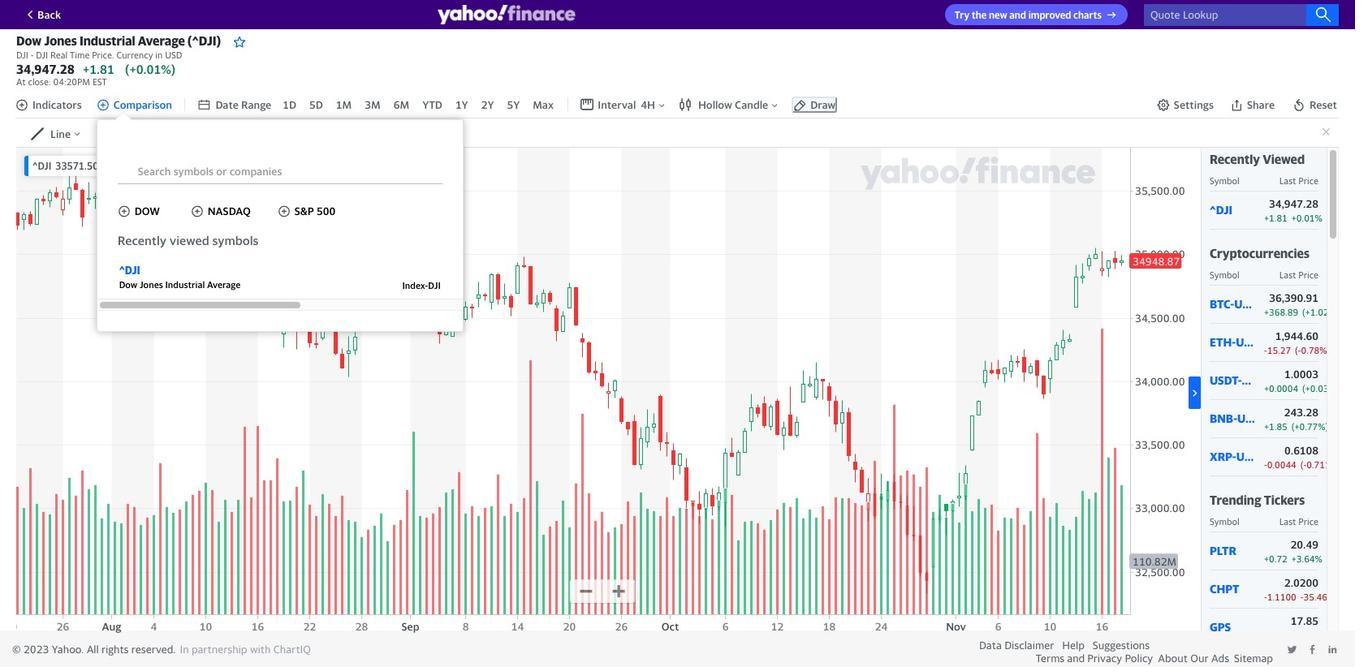 Task type: locate. For each thing, give the bounding box(es) containing it.
0 vertical spatial +1.81
[[83, 62, 114, 76]]

0 vertical spatial last price
[[1279, 175, 1319, 186]]

jones up real
[[44, 33, 77, 48]]

last for recently viewed
[[1279, 175, 1296, 186]]

tickers
[[1264, 493, 1305, 507]]

+0.72
[[1264, 554, 1288, 564]]

last
[[1279, 175, 1296, 186], [1279, 269, 1296, 280], [1279, 516, 1296, 527]]

line
[[50, 127, 71, 140]]

price down the viewed
[[1299, 175, 1319, 186]]

help
[[1062, 639, 1085, 652]]

btc-
[[1210, 297, 1234, 311]]

1 vertical spatial last
[[1279, 269, 1296, 280]]

Quote Lookup text field
[[1144, 4, 1339, 26]]

35.46%
[[1304, 592, 1335, 602]]

-
[[31, 50, 34, 60], [1264, 345, 1267, 355], [1264, 459, 1267, 470], [1264, 592, 1267, 602], [1301, 592, 1304, 602]]

0 vertical spatial price
[[1299, 175, 1319, 186]]

1 horizontal spatial ^dji
[[119, 264, 140, 277]]

trending
[[1210, 493, 1261, 507]]

3m
[[365, 98, 381, 111]]

last down the viewed
[[1279, 175, 1296, 186]]

- right the eth-usd
[[1264, 345, 1267, 355]]

15.27
[[1267, 345, 1291, 355]]

(- inside the 0.6108 -0.0044 (-0.7114%)
[[1301, 459, 1307, 470]]

1m
[[336, 98, 352, 111]]

+1.81 for 34,947.28 +1.81 +0.01%
[[1264, 212, 1288, 223]]

1 price from the top
[[1299, 175, 1319, 186]]

symbol for trending tickers
[[1210, 516, 1240, 527]]

share button
[[1229, 97, 1277, 113]]

- for xrp-usd
[[1264, 459, 1267, 470]]

(- down 0.6108
[[1301, 459, 1307, 470]]

and inside button
[[1010, 9, 1026, 21]]

1.1100
[[1267, 592, 1297, 602]]

1 vertical spatial industrial
[[165, 279, 205, 290]]

2 last price from the top
[[1279, 269, 1319, 280]]

comparison
[[113, 98, 172, 111]]

^dji 33571.50
[[32, 160, 98, 172]]

last price up 36,390.91
[[1279, 269, 1319, 280]]

1 vertical spatial 34,947.28
[[1269, 197, 1319, 210]]

0.6108 -0.0044 (-0.7114%)
[[1264, 444, 1346, 470]]

price up 36,390.91
[[1299, 269, 1319, 280]]

last price up the 20.49
[[1279, 516, 1319, 527]]

34,947.28 down real
[[16, 62, 75, 76]]

usdt-usd link
[[1210, 374, 1264, 387]]

price for recently viewed
[[1299, 175, 1319, 186]]

1 horizontal spatial average
[[207, 279, 241, 290]]

last up 36,390.91
[[1279, 269, 1296, 280]]

1 horizontal spatial recently
[[1210, 152, 1260, 166]]

0 horizontal spatial recently
[[117, 233, 167, 248]]

btc-usd
[[1210, 297, 1257, 311]]

(-
[[1295, 345, 1301, 355], [1301, 459, 1307, 470]]

+1.81 for 34,947.28 +1.81
[[83, 62, 114, 76]]

average down symbols
[[207, 279, 241, 290]]

2 vertical spatial last
[[1279, 516, 1296, 527]]

1 horizontal spatial dow
[[119, 279, 137, 290]]

date range button
[[198, 98, 271, 111]]

0 vertical spatial and
[[1010, 9, 1026, 21]]

0 vertical spatial nav element
[[198, 97, 555, 113]]

1 last price from the top
[[1279, 175, 1319, 186]]

36,390.91
[[1269, 291, 1319, 304]]

1 symbol from the top
[[1210, 175, 1240, 186]]

average inside ^dji dow jones industrial average
[[207, 279, 241, 290]]

eth-usd
[[1210, 336, 1258, 349]]

^dji down dow 'button'
[[119, 264, 140, 277]]

about
[[1158, 652, 1188, 665]]

jones
[[44, 33, 77, 48], [140, 279, 163, 290]]

0 horizontal spatial dow
[[16, 33, 42, 48]]

dow down recently viewed symbols
[[119, 279, 137, 290]]

jones down recently viewed symbols
[[140, 279, 163, 290]]

(- for eth-usd
[[1295, 345, 1301, 355]]

0 horizontal spatial jones
[[44, 33, 77, 48]]

share
[[1247, 98, 1275, 111]]

real
[[50, 50, 68, 60]]

last price
[[1279, 175, 1319, 186], [1279, 269, 1319, 280], [1279, 516, 1319, 527]]

chart toolbar toolbar
[[15, 90, 1339, 332]]

34,947.28 up the +0.01%
[[1269, 197, 1319, 210]]

and
[[1010, 9, 1026, 21], [1067, 652, 1085, 665]]

last price for cryptocurrencies
[[1279, 269, 1319, 280]]

2 horizontal spatial dji
[[428, 280, 441, 291]]

1 horizontal spatial industrial
[[165, 279, 205, 290]]

0 horizontal spatial average
[[138, 33, 185, 48]]

xrp-
[[1210, 450, 1236, 464]]

- left real
[[31, 50, 34, 60]]

last down tickers
[[1279, 516, 1296, 527]]

ytd button
[[421, 97, 444, 113]]

(- down 1,944.60
[[1295, 345, 1301, 355]]

1 vertical spatial symbol
[[1210, 269, 1240, 280]]

0.78%)
[[1301, 345, 1330, 355]]

usd for btc-
[[1234, 297, 1257, 311]]

0 vertical spatial ^dji
[[32, 160, 51, 172]]

symbol up btc-
[[1210, 269, 1240, 280]]

20.49
[[1291, 538, 1319, 551]]

symbol up ^dji link
[[1210, 175, 1240, 186]]

average up in
[[138, 33, 185, 48]]

(- inside 1,944.60 -15.27 (-0.78%)
[[1295, 345, 1301, 355]]

usd
[[165, 50, 182, 60], [1234, 297, 1257, 311], [1236, 336, 1258, 349], [1242, 374, 1264, 387], [1238, 412, 1260, 426], [1236, 450, 1259, 464]]

1 vertical spatial and
[[1067, 652, 1085, 665]]

usdt-usd
[[1210, 374, 1264, 387]]

+1.81
[[83, 62, 114, 76], [1264, 212, 1288, 223]]

0 vertical spatial last
[[1279, 175, 1296, 186]]

^dji
[[32, 160, 51, 172], [1210, 203, 1233, 217], [119, 264, 140, 277]]

0.6108
[[1285, 444, 1319, 457]]

1 vertical spatial recently
[[117, 233, 167, 248]]

1 vertical spatial ^dji
[[1210, 203, 1233, 217]]

1 vertical spatial dow
[[119, 279, 137, 290]]

dji
[[16, 50, 28, 60], [36, 50, 48, 60], [428, 280, 441, 291]]

243.28 +1.85 (+0.77%)
[[1264, 406, 1329, 432]]

2 symbol from the top
[[1210, 269, 1240, 280]]

2 vertical spatial ^dji
[[119, 264, 140, 277]]

privacy
[[1087, 652, 1122, 665]]

1 vertical spatial average
[[207, 279, 241, 290]]

34,947.28 inside 34,947.28 +1.81 +0.01%
[[1269, 197, 1319, 210]]

nasdaq
[[208, 205, 251, 218]]

dow jones industrial average (^dji)
[[16, 33, 221, 48]]

interval
[[598, 98, 636, 111]]

xrp-usd link
[[1210, 450, 1259, 464]]

industrial down recently viewed symbols
[[165, 279, 205, 290]]

0 horizontal spatial and
[[1010, 9, 1026, 21]]

1 vertical spatial jones
[[140, 279, 163, 290]]

2 last from the top
[[1279, 269, 1296, 280]]

settings
[[1174, 98, 1214, 111]]

comparison button
[[96, 98, 172, 111]]

hollow candle
[[698, 98, 768, 111]]

symbol down trending
[[1210, 516, 1240, 527]]

dow
[[16, 33, 42, 48], [119, 279, 137, 290]]

2 horizontal spatial ^dji
[[1210, 203, 1233, 217]]

recently down dow on the left of page
[[117, 233, 167, 248]]

- inside 1,944.60 -15.27 (-0.78%)
[[1264, 345, 1267, 355]]

nav element
[[198, 97, 555, 113], [97, 197, 463, 226]]

3 last from the top
[[1279, 516, 1296, 527]]

and right the new
[[1010, 9, 1026, 21]]

^dji up cryptocurrencies link
[[1210, 203, 1233, 217]]

data disclaimer help suggestions terms and privacy policy about our ads sitemap
[[979, 639, 1273, 665]]

- right xrp-usd link
[[1264, 459, 1267, 470]]

1 horizontal spatial 34,947.28
[[1269, 197, 1319, 210]]

reserved.
[[131, 643, 176, 656]]

cryptocurrencies link
[[1210, 246, 1310, 260]]

- inside the 0.6108 -0.0044 (-0.7114%)
[[1264, 459, 1267, 470]]

^dji left 33571.50
[[32, 160, 51, 172]]

recently inside right column element
[[1210, 152, 1260, 166]]

try the new and improved charts button
[[945, 4, 1128, 25]]

Search symbols or companies text field
[[117, 158, 442, 184]]

bnb-
[[1210, 412, 1238, 426]]

2 vertical spatial last price
[[1279, 516, 1319, 527]]

show more image
[[1189, 387, 1201, 400]]

0 vertical spatial 34,947.28
[[16, 62, 75, 76]]

recently left the viewed
[[1210, 152, 1260, 166]]

17.85
[[1291, 614, 1319, 627]]

(+0.0358%)
[[1303, 383, 1350, 394]]

1 vertical spatial nav element
[[97, 197, 463, 226]]

1 horizontal spatial +1.81
[[1264, 212, 1288, 223]]

3 price from the top
[[1299, 516, 1319, 527]]

5d button
[[308, 97, 325, 113]]

last price down the viewed
[[1279, 175, 1319, 186]]

usdt-
[[1210, 374, 1242, 387]]

2023
[[23, 643, 49, 656]]

1 vertical spatial (-
[[1301, 459, 1307, 470]]

and right terms link
[[1067, 652, 1085, 665]]

0 horizontal spatial 34,947.28
[[16, 62, 75, 76]]

1 vertical spatial price
[[1299, 269, 1319, 280]]

3 last price from the top
[[1279, 516, 1319, 527]]

data disclaimer link
[[979, 639, 1054, 652]]

reset button
[[1291, 97, 1339, 113]]

industrial up price.
[[80, 33, 135, 48]]

^dji inside right column element
[[1210, 203, 1233, 217]]

1 vertical spatial last price
[[1279, 269, 1319, 280]]

average
[[138, 33, 185, 48], [207, 279, 241, 290]]

nav element containing date range
[[198, 97, 555, 113]]

34,947.28 +1.81 +0.01%
[[1264, 197, 1323, 223]]

policy
[[1125, 652, 1153, 665]]

new
[[989, 9, 1007, 21]]

17.85 +4.18 +30.58%
[[1264, 614, 1328, 640]]

1 last from the top
[[1279, 175, 1296, 186]]

recently for recently viewed symbols
[[117, 233, 167, 248]]

^dji inside ^dji dow jones industrial average
[[119, 264, 140, 277]]

^dji for ^dji dow jones industrial average
[[119, 264, 140, 277]]

5y
[[507, 98, 520, 111]]

recently inside chart toolbar "toolbar"
[[117, 233, 167, 248]]

symbol
[[1210, 175, 1240, 186], [1210, 269, 1240, 280], [1210, 516, 1240, 527]]

^dji dow jones industrial average
[[119, 264, 241, 290]]

symbol for cryptocurrencies
[[1210, 269, 1240, 280]]

34,947.28 for 34,947.28 +1.81
[[16, 62, 75, 76]]

2 vertical spatial price
[[1299, 516, 1319, 527]]

1 vertical spatial +1.81
[[1264, 212, 1288, 223]]

0 vertical spatial symbol
[[1210, 175, 1240, 186]]

recently viewed
[[1210, 152, 1305, 166]]

0 horizontal spatial ^dji
[[32, 160, 51, 172]]

1.0003
[[1285, 368, 1319, 381]]

0 horizontal spatial industrial
[[80, 33, 135, 48]]

viewed
[[170, 233, 209, 248]]

gps link
[[1210, 621, 1256, 634]]

dow down back 'button'
[[16, 33, 42, 48]]

2 price from the top
[[1299, 269, 1319, 280]]

0 vertical spatial recently
[[1210, 152, 1260, 166]]

+1.81 inside 34,947.28 +1.81 +0.01%
[[1264, 212, 1288, 223]]

+1.81 down the dji - dji real time price. currency in usd
[[83, 62, 114, 76]]

try
[[955, 9, 970, 21]]

0 vertical spatial average
[[138, 33, 185, 48]]

^dji for ^dji
[[1210, 203, 1233, 217]]

price up the 20.49
[[1299, 516, 1319, 527]]

2 vertical spatial symbol
[[1210, 516, 1240, 527]]

symbol for recently viewed
[[1210, 175, 1240, 186]]

- right chpt link
[[1264, 592, 1267, 602]]

date
[[215, 98, 239, 111]]

in
[[155, 50, 163, 60]]

indicators button
[[15, 98, 82, 111]]

1 horizontal spatial and
[[1067, 652, 1085, 665]]

with
[[250, 643, 271, 656]]

index-
[[402, 280, 428, 291]]

0 horizontal spatial +1.81
[[83, 62, 114, 76]]

0 vertical spatial (-
[[1295, 345, 1301, 355]]

industrial inside ^dji dow jones industrial average
[[165, 279, 205, 290]]

+1.81 left the +0.01%
[[1264, 212, 1288, 223]]

3 symbol from the top
[[1210, 516, 1240, 527]]

2y
[[481, 98, 494, 111]]

1 horizontal spatial jones
[[140, 279, 163, 290]]

(+1.02%)
[[1303, 307, 1339, 317]]



Task type: describe. For each thing, give the bounding box(es) containing it.
1y button
[[454, 97, 470, 113]]

trending tickers
[[1210, 493, 1305, 507]]

+368.89
[[1264, 307, 1298, 317]]

20.49 +0.72 +3.64%
[[1264, 538, 1323, 564]]

+30.58%
[[1292, 630, 1328, 640]]

usd for usdt-
[[1242, 374, 1264, 387]]

0 horizontal spatial dji
[[16, 50, 28, 60]]

max button
[[531, 97, 555, 113]]

bnb-usd
[[1210, 412, 1260, 426]]

1,944.60
[[1276, 329, 1319, 342]]

our
[[1191, 652, 1209, 665]]

draw
[[811, 98, 836, 111]]

suggestions
[[1093, 639, 1150, 652]]

+0.01%
[[1292, 212, 1323, 223]]

interval 4h
[[598, 98, 655, 111]]

price.
[[92, 50, 114, 60]]

dow
[[135, 205, 160, 218]]

dji - dji real time price. currency in usd
[[16, 50, 182, 60]]

34,947.28 for 34,947.28 +1.81 +0.01%
[[1269, 197, 1319, 210]]

©
[[12, 643, 21, 656]]

(+0.01%) at close:  04:20pm est
[[16, 62, 175, 87]]

(+0.77%)
[[1292, 421, 1329, 432]]

help link
[[1062, 639, 1085, 652]]

back button
[[16, 5, 68, 25]]

btc-usd link
[[1210, 297, 1257, 311]]

price for cryptocurrencies
[[1299, 269, 1319, 280]]

candle
[[735, 98, 768, 111]]

^dji link
[[1210, 203, 1256, 217]]

dji inside chart toolbar "toolbar"
[[428, 280, 441, 291]]

pltr link
[[1210, 544, 1256, 558]]

draw button
[[792, 97, 837, 113]]

suggestions link
[[1093, 639, 1150, 652]]

s&p
[[295, 205, 314, 218]]

(+0.01%)
[[125, 62, 175, 76]]

try the new and improved charts
[[955, 9, 1102, 21]]

+1.85
[[1264, 421, 1288, 432]]

reset
[[1310, 98, 1337, 111]]

0 vertical spatial dow
[[16, 33, 42, 48]]

1,944.60 -15.27 (-0.78%)
[[1264, 329, 1330, 355]]

last for cryptocurrencies
[[1279, 269, 1296, 280]]

- down "2.0200"
[[1301, 592, 1304, 602]]

1y
[[455, 98, 468, 111]]

jones inside ^dji dow jones industrial average
[[140, 279, 163, 290]]

last for trending tickers
[[1279, 516, 1296, 527]]

usd for xrp-
[[1236, 450, 1259, 464]]

(^dji)
[[188, 33, 221, 48]]

2.0200 -1.1100 -35.46%
[[1264, 576, 1335, 602]]

usd for eth-
[[1236, 336, 1258, 349]]

recently for recently viewed
[[1210, 152, 1260, 166]]

5y button
[[505, 97, 521, 113]]

^dji for ^dji 33571.50
[[32, 160, 51, 172]]

line button
[[31, 127, 82, 140]]

gps
[[1210, 621, 1231, 634]]

2.0200
[[1285, 576, 1319, 589]]

partnership
[[192, 643, 247, 656]]

privacy policy link
[[1087, 652, 1153, 665]]

2y button
[[480, 97, 496, 113]]

- for chpt
[[1264, 592, 1267, 602]]

data
[[979, 639, 1002, 652]]

indicators
[[32, 98, 82, 111]]

36,390.91 +368.89 (+1.02%)
[[1264, 291, 1339, 317]]

xrp-usd
[[1210, 450, 1259, 464]]

(- for xrp-usd
[[1301, 459, 1307, 470]]

33571.50
[[55, 160, 98, 172]]

and inside data disclaimer help suggestions terms and privacy policy about our ads sitemap
[[1067, 652, 1085, 665]]

eth-usd link
[[1210, 336, 1258, 349]]

search image
[[1315, 6, 1332, 23]]

the
[[972, 9, 987, 21]]

nav element containing dow
[[97, 197, 463, 226]]

1.0003 +0.0004 (+0.0358%)
[[1264, 368, 1350, 394]]

last price for trending tickers
[[1279, 516, 1319, 527]]

0 vertical spatial jones
[[44, 33, 77, 48]]

settings button
[[1157, 98, 1214, 111]]

ads
[[1211, 652, 1229, 665]]

est
[[92, 76, 107, 87]]

dow inside ^dji dow jones industrial average
[[119, 279, 137, 290]]

rights
[[102, 643, 129, 656]]

0.7114%)
[[1307, 459, 1346, 470]]

s&p 500
[[295, 205, 335, 218]]

sitemap
[[1234, 652, 1273, 665]]

dow button
[[116, 201, 161, 220]]

at
[[16, 76, 26, 87]]

04:20pm
[[53, 76, 90, 87]]

symbols
[[212, 233, 259, 248]]

follow on linkedin image
[[1328, 645, 1338, 655]]

all
[[87, 643, 99, 656]]

about our ads link
[[1158, 652, 1229, 665]]

price for trending tickers
[[1299, 516, 1319, 527]]

hollow
[[698, 98, 732, 111]]

1 horizontal spatial dji
[[36, 50, 48, 60]]

currency
[[116, 50, 153, 60]]

charts
[[1074, 9, 1102, 21]]

0 vertical spatial industrial
[[80, 33, 135, 48]]

pltr
[[1210, 544, 1237, 558]]

follow on twitter image
[[1287, 645, 1298, 655]]

6m button
[[392, 97, 411, 113]]

yahoo finance logo image
[[437, 5, 575, 24]]

range
[[241, 98, 271, 111]]

- for eth-usd
[[1264, 345, 1267, 355]]

chpt link
[[1210, 582, 1256, 596]]

1d button
[[281, 97, 298, 113]]

3m button
[[363, 97, 382, 113]]

usd for bnb-
[[1238, 412, 1260, 426]]

follow on facebook image
[[1307, 645, 1318, 655]]

s&p 500 button
[[276, 201, 337, 220]]

right column element
[[1201, 148, 1350, 667]]

5d
[[309, 98, 323, 111]]

terms
[[1036, 652, 1065, 665]]

index-dji
[[402, 280, 441, 291]]

last price for recently viewed
[[1279, 175, 1319, 186]]

1m button
[[334, 97, 353, 113]]



Task type: vqa. For each thing, say whether or not it's contained in the screenshot.


